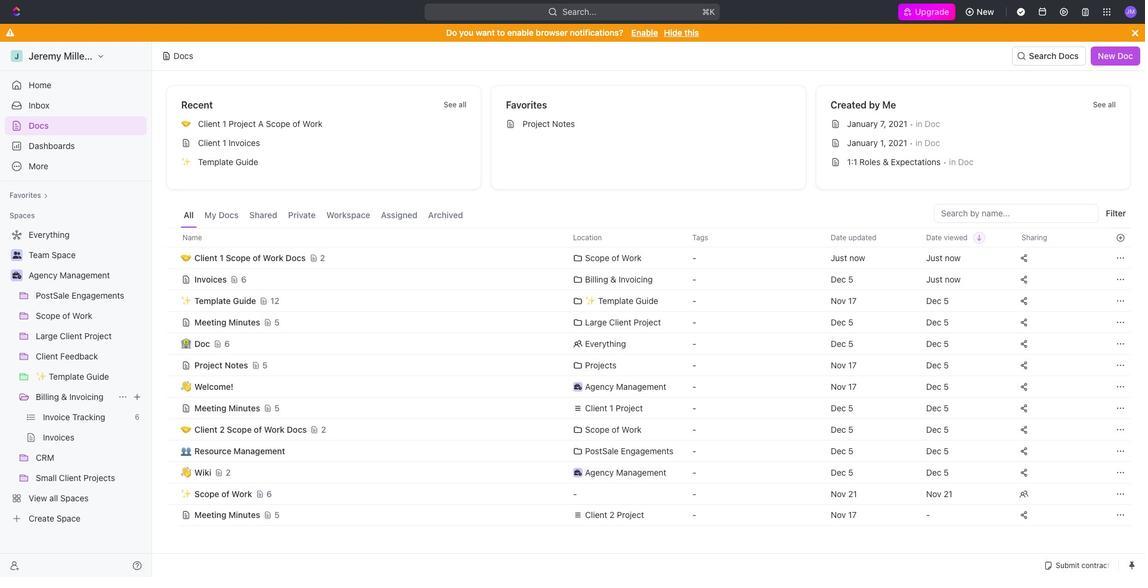 Task type: locate. For each thing, give the bounding box(es) containing it.
1 vertical spatial ✨ template guide
[[36, 372, 109, 382]]

0 vertical spatial meeting
[[195, 317, 227, 327]]

guide inside sidebar navigation
[[86, 372, 109, 382]]

business time image inside row
[[575, 470, 582, 476]]

scope right a
[[266, 119, 290, 129]]

agency up "client 2 project"
[[585, 468, 614, 478]]

1 vertical spatial meeting minutes
[[195, 403, 260, 413]]

nov 17 for management
[[831, 382, 857, 392]]

1 vertical spatial everything
[[585, 339, 626, 349]]

date inside date updated button
[[831, 233, 847, 242]]

in for january 7, 2021
[[916, 119, 923, 129]]

0 horizontal spatial date
[[831, 233, 847, 242]]

2 vertical spatial agency management
[[585, 468, 667, 478]]

1 vertical spatial large client project
[[36, 331, 112, 341]]

filter button
[[1102, 204, 1131, 223]]

6 row from the top
[[166, 332, 1131, 356]]

everything inside row
[[585, 339, 626, 349]]

0 vertical spatial ✨
[[181, 158, 191, 166]]

1 vertical spatial space
[[57, 514, 81, 524]]

2 see all from the left
[[1094, 100, 1117, 109]]

my docs button
[[202, 204, 242, 228]]

0 horizontal spatial 21
[[849, 489, 858, 499]]

1 vertical spatial business time image
[[575, 470, 582, 476]]

large client project inside row
[[585, 317, 661, 327]]

template guide down client 1 invoices
[[198, 157, 258, 167]]

0 vertical spatial large
[[585, 317, 607, 327]]

nov 17 for template
[[831, 296, 857, 306]]

my docs
[[205, 210, 239, 220]]

⌘k
[[703, 7, 716, 17]]

projects up client 1 project
[[585, 360, 617, 370]]

agency right business time image
[[585, 382, 614, 392]]

0 vertical spatial favorites
[[506, 100, 547, 110]]

tab list
[[181, 204, 466, 228]]

new right upgrade
[[977, 7, 995, 17]]

wiki
[[195, 468, 211, 478]]

tracking
[[72, 412, 105, 423]]

2021 for january 7, 2021
[[889, 119, 908, 129]]

scope of work down postsale engagements link
[[36, 311, 92, 321]]

0 horizontal spatial postsale
[[36, 291, 69, 301]]

table
[[166, 228, 1131, 528]]

row containing template guide
[[166, 289, 1131, 313]]

date viewed button
[[920, 229, 986, 247]]

template guide inside row
[[195, 296, 256, 306]]

2 21 from the left
[[944, 489, 953, 499]]

✨ template guide
[[585, 296, 659, 306], [36, 372, 109, 382]]

2 vertical spatial &
[[61, 392, 67, 402]]

large client project inside sidebar navigation
[[36, 331, 112, 341]]

1 minutes from the top
[[229, 317, 260, 327]]

search docs button
[[1013, 47, 1087, 66]]

invoices
[[229, 138, 260, 148], [195, 274, 227, 284], [43, 433, 74, 443]]

search docs
[[1030, 51, 1079, 61]]

6
[[241, 274, 247, 284], [225, 339, 230, 349], [135, 413, 140, 422], [267, 489, 272, 499]]

space down view all spaces link
[[57, 514, 81, 524]]

1 vertical spatial workspace
[[327, 210, 371, 220]]

0 vertical spatial meeting minutes
[[195, 317, 260, 327]]

billing & invoicing down location
[[585, 274, 653, 284]]

6 down resource management
[[267, 489, 272, 499]]

docs
[[174, 51, 193, 61], [1059, 51, 1079, 61], [29, 121, 49, 131], [219, 210, 239, 220], [286, 253, 306, 263], [287, 425, 307, 435]]

client feedback link
[[36, 347, 144, 366]]

3 nov 17 from the top
[[831, 382, 857, 392]]

favorites inside button
[[10, 191, 41, 200]]

• inside january 1, 2021 • in doc
[[910, 138, 914, 148]]

tree
[[5, 226, 147, 529]]

1 vertical spatial invoices
[[195, 274, 227, 284]]

scope down my docs button
[[226, 253, 251, 263]]

0 vertical spatial template guide
[[198, 157, 258, 167]]

inbox
[[29, 100, 50, 110]]

postsale
[[36, 291, 69, 301], [585, 446, 619, 456]]

2021 for january 1, 2021
[[889, 138, 908, 148]]

3 17 from the top
[[849, 382, 857, 392]]

2 january from the top
[[848, 138, 878, 148]]

1 horizontal spatial postsale engagements
[[585, 446, 674, 456]]

1 see from the left
[[444, 100, 457, 109]]

0 vertical spatial •
[[910, 119, 914, 129]]

sharing
[[1022, 233, 1048, 242]]

large client project
[[585, 317, 661, 327], [36, 331, 112, 341]]

postsale engagements down agency management link
[[36, 291, 124, 301]]

billing inside sidebar navigation
[[36, 392, 59, 402]]

1 vertical spatial meeting
[[195, 403, 227, 413]]

doc inside row
[[195, 339, 210, 349]]

miller's
[[64, 51, 96, 61]]

1 horizontal spatial see
[[1094, 100, 1107, 109]]

1 date from the left
[[831, 233, 847, 242]]

2021
[[889, 119, 908, 129], [889, 138, 908, 148]]

1 nov 17 from the top
[[831, 296, 857, 306]]

template guide down the client 1 scope of work docs
[[195, 296, 256, 306]]

scope down location
[[585, 253, 610, 263]]

1 horizontal spatial date
[[927, 233, 943, 242]]

now
[[850, 253, 866, 263], [945, 253, 961, 263], [945, 274, 961, 284]]

0 vertical spatial notes
[[553, 119, 575, 129]]

4 row from the top
[[166, 289, 1131, 313]]

1 vertical spatial •
[[910, 138, 914, 148]]

2 vertical spatial •
[[944, 157, 947, 167]]

welcome! button
[[181, 376, 559, 398]]

12 row from the top
[[166, 461, 1131, 485]]

new doc button
[[1091, 47, 1141, 66]]

project inside sidebar navigation
[[84, 331, 112, 341]]

1 vertical spatial billing
[[36, 392, 59, 402]]

row containing welcome!
[[166, 376, 1131, 398]]

2 vertical spatial meeting
[[195, 510, 227, 520]]

all for recent
[[459, 100, 467, 109]]

1 vertical spatial minutes
[[229, 403, 260, 413]]

client 1 scope of work docs
[[195, 253, 306, 263]]

0 vertical spatial everything
[[29, 230, 70, 240]]

1 inside client 1 invoices link
[[223, 138, 226, 148]]

archived button
[[425, 204, 466, 228]]

0 horizontal spatial billing & invoicing
[[36, 392, 104, 402]]

2 for client 2 scope of work docs
[[321, 425, 326, 435]]

1 row from the top
[[166, 228, 1131, 248]]

large client project link
[[36, 327, 144, 346]]

client for client 2 project
[[585, 510, 608, 520]]

management down team space link
[[60, 270, 110, 280]]

just for just now
[[927, 253, 943, 263]]

shared button
[[247, 204, 281, 228]]

template guide
[[198, 157, 258, 167], [195, 296, 256, 306]]

2 horizontal spatial invoices
[[229, 138, 260, 148]]

crm link
[[36, 449, 144, 468]]

0 vertical spatial project notes
[[523, 119, 575, 129]]

new inside new doc button
[[1098, 51, 1116, 61]]

0 vertical spatial space
[[52, 250, 76, 260]]

0 vertical spatial agency management
[[29, 270, 110, 280]]

1 horizontal spatial new
[[1098, 51, 1116, 61]]

0 horizontal spatial ✨ template guide
[[36, 372, 109, 382]]

1 horizontal spatial ✨ template guide
[[585, 296, 659, 306]]

2 minutes from the top
[[229, 403, 260, 413]]

invoices down client 1 project a scope of work
[[229, 138, 260, 148]]

3 meeting from the top
[[195, 510, 227, 520]]

6 for scope of work
[[267, 489, 272, 499]]

date
[[831, 233, 847, 242], [927, 233, 943, 242]]

🤝
[[181, 119, 191, 128]]

1 horizontal spatial workspace
[[327, 210, 371, 220]]

billing & invoicing up invoice tracking
[[36, 392, 104, 402]]

engagements up scope of work link
[[72, 291, 124, 301]]

0 horizontal spatial notes
[[225, 360, 248, 370]]

project notes
[[523, 119, 575, 129], [195, 360, 248, 370]]

0 vertical spatial projects
[[585, 360, 617, 370]]

new for new
[[977, 7, 995, 17]]

1
[[223, 119, 226, 129], [223, 138, 226, 148], [220, 253, 224, 263], [610, 403, 614, 413]]

agency
[[29, 270, 57, 280], [585, 382, 614, 392], [585, 468, 614, 478]]

• for january 7, 2021
[[910, 119, 914, 129]]

just for dec 5
[[927, 274, 943, 284]]

invoices down the client 1 scope of work docs
[[195, 274, 227, 284]]

1 vertical spatial favorites
[[10, 191, 41, 200]]

date left updated
[[831, 233, 847, 242]]

meeting minutes for large client project
[[195, 317, 260, 327]]

postsale down agency management link
[[36, 291, 69, 301]]

meeting for client 1 project
[[195, 403, 227, 413]]

2 17 from the top
[[849, 360, 857, 370]]

1 vertical spatial postsale engagements
[[585, 446, 674, 456]]

1 vertical spatial agency management
[[585, 382, 667, 392]]

date for date viewed
[[927, 233, 943, 242]]

1 vertical spatial large
[[36, 331, 58, 341]]

in
[[916, 119, 923, 129], [916, 138, 923, 148], [950, 157, 956, 167]]

5 row from the top
[[166, 311, 1131, 334]]

1 for client 1 invoices
[[223, 138, 226, 148]]

✨ template guide inside ✨ template guide link
[[36, 372, 109, 382]]

1 meeting from the top
[[195, 317, 227, 327]]

client 2 scope of work docs
[[195, 425, 307, 435]]

space for create space
[[57, 514, 81, 524]]

january down the 'created by me'
[[848, 119, 878, 129]]

billing up invoice
[[36, 392, 59, 402]]

everything inside 'link'
[[29, 230, 70, 240]]

3 meeting minutes from the top
[[195, 510, 260, 520]]

2 vertical spatial minutes
[[229, 510, 260, 520]]

in up expectations
[[916, 138, 923, 148]]

just now
[[831, 253, 866, 263], [927, 253, 961, 263], [927, 274, 961, 284]]

scope of work link
[[36, 307, 144, 326]]

0 horizontal spatial favorites
[[10, 191, 41, 200]]

all
[[184, 210, 194, 220]]

spaces
[[10, 211, 35, 220], [60, 494, 89, 504]]

2 date from the left
[[927, 233, 943, 242]]

0 vertical spatial minutes
[[229, 317, 260, 327]]

0 vertical spatial workspace
[[98, 51, 148, 61]]

meeting minutes for client 2 project
[[195, 510, 260, 520]]

1 vertical spatial engagements
[[621, 446, 674, 456]]

2 vertical spatial ✨
[[36, 372, 47, 382]]

2 horizontal spatial ✨
[[585, 296, 596, 306]]

1 vertical spatial invoicing
[[69, 392, 104, 402]]

1 see all button from the left
[[439, 98, 472, 112]]

january up roles
[[848, 138, 878, 148]]

just now for 5
[[927, 274, 961, 284]]

client for client 2 scope of work docs
[[195, 425, 218, 435]]

2 for client 1 scope of work docs
[[320, 253, 325, 263]]

projects inside tree
[[84, 473, 115, 483]]

2 row from the top
[[166, 246, 1131, 270]]

postsale engagements down client 1 project
[[585, 446, 674, 456]]

17 for management
[[849, 382, 857, 392]]

j
[[15, 52, 19, 61]]

projects down crm "link"
[[84, 473, 115, 483]]

business time image
[[575, 384, 582, 390]]

minutes for large client project
[[229, 317, 260, 327]]

billing down location
[[585, 274, 609, 284]]

sidebar navigation
[[0, 42, 155, 578]]

0 horizontal spatial invoicing
[[69, 392, 104, 402]]

✨
[[181, 158, 191, 166], [585, 296, 596, 306], [36, 372, 47, 382]]

1 see all from the left
[[444, 100, 467, 109]]

viewed
[[945, 233, 968, 242]]

template inside tree
[[49, 372, 84, 382]]

0 vertical spatial &
[[883, 157, 889, 167]]

postsale engagements inside row
[[585, 446, 674, 456]]

row containing invoices
[[166, 268, 1131, 292]]

1 vertical spatial postsale
[[585, 446, 619, 456]]

filter button
[[1102, 204, 1131, 223]]

small
[[36, 473, 57, 483]]

see all button for created by me
[[1089, 98, 1121, 112]]

agency management up "client 2 project"
[[585, 468, 667, 478]]

1 for client 1 project
[[610, 403, 614, 413]]

10 row from the top
[[166, 418, 1131, 442]]

management inside button
[[234, 446, 285, 456]]

spaces down favorites button
[[10, 211, 35, 220]]

project notes link
[[501, 115, 801, 134]]

now for just now
[[945, 253, 961, 263]]

invoices link
[[43, 428, 144, 448]]

now for dec 5
[[945, 274, 961, 284]]

2 horizontal spatial all
[[1109, 100, 1117, 109]]

1 horizontal spatial invoicing
[[619, 274, 653, 284]]

• up '1:1 roles & expectations • in doc'
[[910, 138, 914, 148]]

date viewed
[[927, 233, 968, 242]]

workspace right miller's
[[98, 51, 148, 61]]

workspace right private
[[327, 210, 371, 220]]

spaces down small client projects
[[60, 494, 89, 504]]

engagements down client 1 project
[[621, 446, 674, 456]]

see
[[444, 100, 457, 109], [1094, 100, 1107, 109]]

view
[[29, 494, 47, 504]]

nov
[[831, 296, 847, 306], [831, 360, 847, 370], [831, 382, 847, 392], [831, 489, 847, 499], [927, 489, 942, 499], [831, 510, 847, 520]]

everything
[[29, 230, 70, 240], [585, 339, 626, 349]]

0 vertical spatial january
[[848, 119, 878, 129]]

engagements inside sidebar navigation
[[72, 291, 124, 301]]

postsale down client 1 project
[[585, 446, 619, 456]]

invoices inside row
[[195, 274, 227, 284]]

0 horizontal spatial see all
[[444, 100, 467, 109]]

2
[[320, 253, 325, 263], [220, 425, 225, 435], [321, 425, 326, 435], [226, 468, 231, 478], [610, 510, 615, 520]]

1 vertical spatial billing & invoicing
[[36, 392, 104, 402]]

0 vertical spatial business time image
[[12, 272, 21, 279]]

resource management
[[195, 446, 285, 456]]

1 for client 1 project a scope of work
[[223, 119, 226, 129]]

17
[[849, 296, 857, 306], [849, 360, 857, 370], [849, 382, 857, 392], [849, 510, 857, 520]]

0 vertical spatial large client project
[[585, 317, 661, 327]]

0 vertical spatial ✨ template guide
[[585, 296, 659, 306]]

user group image
[[12, 252, 21, 259]]

7 row from the top
[[166, 354, 1131, 377]]

notes
[[553, 119, 575, 129], [225, 360, 248, 370]]

1 vertical spatial agency
[[585, 382, 614, 392]]

1 vertical spatial in
[[916, 138, 923, 148]]

see for created by me
[[1094, 100, 1107, 109]]

0 horizontal spatial everything
[[29, 230, 70, 240]]

1 horizontal spatial large
[[585, 317, 607, 327]]

2 vertical spatial agency
[[585, 468, 614, 478]]

1 2021 from the top
[[889, 119, 908, 129]]

business time image
[[12, 272, 21, 279], [575, 470, 582, 476]]

scope of work down location
[[585, 253, 642, 263]]

agency down team
[[29, 270, 57, 280]]

template
[[198, 157, 233, 167], [195, 296, 231, 306], [598, 296, 634, 306], [49, 372, 84, 382]]

meeting minutes
[[195, 317, 260, 327], [195, 403, 260, 413], [195, 510, 260, 520]]

view all spaces
[[29, 494, 89, 504]]

agency management for dec
[[585, 468, 667, 478]]

1 horizontal spatial projects
[[585, 360, 617, 370]]

new inside new button
[[977, 7, 995, 17]]

new for new doc
[[1098, 51, 1116, 61]]

docs inside sidebar navigation
[[29, 121, 49, 131]]

13 row from the top
[[166, 482, 1131, 506]]

row
[[166, 228, 1131, 248], [166, 246, 1131, 270], [166, 268, 1131, 292], [166, 289, 1131, 313], [166, 311, 1131, 334], [166, 332, 1131, 356], [166, 354, 1131, 377], [166, 376, 1131, 398], [166, 397, 1131, 420], [166, 418, 1131, 442], [166, 440, 1131, 462], [166, 461, 1131, 485], [166, 482, 1131, 506], [166, 504, 1131, 528]]

resource management button
[[181, 441, 559, 462]]

1 horizontal spatial see all button
[[1089, 98, 1121, 112]]

row containing wiki
[[166, 461, 1131, 485]]

agency for dec 5
[[585, 468, 614, 478]]

4 17 from the top
[[849, 510, 857, 520]]

agency management down team space link
[[29, 270, 110, 280]]

14 row from the top
[[166, 504, 1131, 528]]

0 vertical spatial billing & invoicing
[[585, 274, 653, 284]]

3 row from the top
[[166, 268, 1131, 292]]

all
[[459, 100, 467, 109], [1109, 100, 1117, 109], [49, 494, 58, 504]]

1 vertical spatial notes
[[225, 360, 248, 370]]

new right search docs
[[1098, 51, 1116, 61]]

1 17 from the top
[[849, 296, 857, 306]]

agency management up client 1 project
[[585, 382, 667, 392]]

filter
[[1107, 208, 1127, 218]]

& inside sidebar navigation
[[61, 392, 67, 402]]

1 21 from the left
[[849, 489, 858, 499]]

0 horizontal spatial large
[[36, 331, 58, 341]]

• right expectations
[[944, 157, 947, 167]]

scope of work
[[585, 253, 642, 263], [36, 311, 92, 321], [585, 425, 642, 435], [195, 489, 252, 499]]

11 row from the top
[[166, 440, 1131, 462]]

0 vertical spatial billing
[[585, 274, 609, 284]]

browser
[[536, 27, 568, 38]]

0 vertical spatial new
[[977, 7, 995, 17]]

meeting
[[195, 317, 227, 327], [195, 403, 227, 413], [195, 510, 227, 520]]

date left viewed
[[927, 233, 943, 242]]

by
[[870, 100, 881, 110]]

3 minutes from the top
[[229, 510, 260, 520]]

resource
[[195, 446, 232, 456]]

2 2021 from the top
[[889, 138, 908, 148]]

6 up the invoices link
[[135, 413, 140, 422]]

0 horizontal spatial workspace
[[98, 51, 148, 61]]

engagements
[[72, 291, 124, 301], [621, 446, 674, 456]]

2 see from the left
[[1094, 100, 1107, 109]]

billing & invoicing link
[[36, 388, 113, 407]]

jeremy miller's workspace, , element
[[11, 50, 23, 62]]

2 meeting minutes from the top
[[195, 403, 260, 413]]

1 meeting minutes from the top
[[195, 317, 260, 327]]

tree containing everything
[[5, 226, 147, 529]]

scope down client 1 project
[[585, 425, 610, 435]]

everything link
[[5, 226, 144, 245]]

2021 right 1,
[[889, 138, 908, 148]]

row containing resource management
[[166, 440, 1131, 462]]

2 meeting from the top
[[195, 403, 227, 413]]

0 horizontal spatial invoices
[[43, 433, 74, 443]]

client 2 project
[[585, 510, 644, 520]]

0 vertical spatial postsale engagements
[[36, 291, 124, 301]]

6 for doc
[[225, 339, 230, 349]]

management down client 2 scope of work docs
[[234, 446, 285, 456]]

invoices down invoice
[[43, 433, 74, 443]]

1 vertical spatial spaces
[[60, 494, 89, 504]]

see all
[[444, 100, 467, 109], [1094, 100, 1117, 109]]

invoicing
[[619, 274, 653, 284], [69, 392, 104, 402]]

6 up welcome! at the bottom
[[225, 339, 230, 349]]

1 vertical spatial &
[[611, 274, 617, 284]]

8 row from the top
[[166, 376, 1131, 398]]

in up january 1, 2021 • in doc
[[916, 119, 923, 129]]

in right expectations
[[950, 157, 956, 167]]

✨ template guide inside row
[[585, 296, 659, 306]]

management
[[60, 270, 110, 280], [616, 382, 667, 392], [234, 446, 285, 456], [616, 468, 667, 478]]

minutes for client 1 project
[[229, 403, 260, 413]]

2021 right 7,
[[889, 119, 908, 129]]

date inside date viewed button
[[927, 233, 943, 242]]

9 row from the top
[[166, 397, 1131, 420]]

0 vertical spatial postsale
[[36, 291, 69, 301]]

nov for agency management
[[831, 382, 847, 392]]

billing & invoicing inside row
[[585, 274, 653, 284]]

4 nov 17 from the top
[[831, 510, 857, 520]]

2 vertical spatial meeting minutes
[[195, 510, 260, 520]]

scope up client feedback
[[36, 311, 60, 321]]

• inside january 7, 2021 • in doc
[[910, 119, 914, 129]]

scope inside sidebar navigation
[[36, 311, 60, 321]]

row containing doc
[[166, 332, 1131, 356]]

2 see all button from the left
[[1089, 98, 1121, 112]]

• up january 1, 2021 • in doc
[[910, 119, 914, 129]]

0 horizontal spatial projects
[[84, 473, 115, 483]]

1 horizontal spatial 21
[[944, 489, 953, 499]]

0 vertical spatial 2021
[[889, 119, 908, 129]]

6 down the client 1 scope of work docs
[[241, 274, 247, 284]]

scope up resource management
[[227, 425, 252, 435]]

tags
[[693, 233, 709, 242]]

scope down "wiki"
[[195, 489, 219, 499]]

1 january from the top
[[848, 119, 878, 129]]

1 vertical spatial ✨
[[585, 296, 596, 306]]

1 horizontal spatial billing & invoicing
[[585, 274, 653, 284]]

0 horizontal spatial postsale engagements
[[36, 291, 124, 301]]

0 horizontal spatial ✨
[[36, 372, 47, 382]]

space down the everything 'link'
[[52, 250, 76, 260]]

scope of work inside tree
[[36, 311, 92, 321]]

6 for invoices
[[241, 274, 247, 284]]

0 vertical spatial in
[[916, 119, 923, 129]]

1 vertical spatial 2021
[[889, 138, 908, 148]]



Task type: describe. For each thing, give the bounding box(es) containing it.
client for client 1 invoices
[[198, 138, 220, 148]]

row containing name
[[166, 228, 1131, 248]]

enable
[[632, 27, 658, 38]]

• for january 1, 2021
[[910, 138, 914, 148]]

created by me
[[831, 100, 897, 110]]

large inside sidebar navigation
[[36, 331, 58, 341]]

name
[[183, 233, 202, 242]]

to
[[497, 27, 505, 38]]

jm button
[[1122, 2, 1141, 21]]

1 for client 1 scope of work docs
[[220, 253, 224, 263]]

welcome!
[[195, 382, 234, 392]]

enable
[[508, 27, 534, 38]]

date for date updated
[[831, 233, 847, 242]]

new doc
[[1098, 51, 1134, 61]]

shared
[[249, 210, 278, 220]]

favorites button
[[5, 189, 53, 203]]

• inside '1:1 roles & expectations • in doc'
[[944, 157, 947, 167]]

see for recent
[[444, 100, 457, 109]]

meeting minutes for client 1 project
[[195, 403, 260, 413]]

invoice
[[43, 412, 70, 423]]

all button
[[181, 204, 197, 228]]

january 1, 2021 • in doc
[[848, 138, 941, 148]]

in for january 1, 2021
[[916, 138, 923, 148]]

postsale inside sidebar navigation
[[36, 291, 69, 301]]

6 inside sidebar navigation
[[135, 413, 140, 422]]

see all for created by me
[[1094, 100, 1117, 109]]

create space
[[29, 514, 81, 524]]

date updated
[[831, 233, 877, 242]]

space for team space
[[52, 250, 76, 260]]

inbox link
[[5, 96, 147, 115]]

workspace inside button
[[327, 210, 371, 220]]

updated
[[849, 233, 877, 242]]

january for january 1, 2021
[[848, 138, 878, 148]]

just now for now
[[927, 253, 961, 263]]

create space link
[[5, 510, 144, 529]]

spaces inside tree
[[60, 494, 89, 504]]

crm
[[36, 453, 54, 463]]

hide
[[664, 27, 683, 38]]

roles
[[860, 157, 881, 167]]

workspace button
[[324, 204, 374, 228]]

upgrade link
[[899, 4, 956, 20]]

team space
[[29, 250, 76, 260]]

tab list containing all
[[181, 204, 466, 228]]

workspace inside sidebar navigation
[[98, 51, 148, 61]]

a
[[258, 119, 264, 129]]

management up client 1 project
[[616, 382, 667, 392]]

dashboards link
[[5, 137, 147, 156]]

invoice tracking link
[[43, 408, 130, 427]]

postsale engagements inside postsale engagements link
[[36, 291, 124, 301]]

more button
[[5, 157, 147, 176]]

client for client 1 project
[[585, 403, 608, 413]]

invoicing inside billing & invoicing link
[[69, 392, 104, 402]]

you
[[460, 27, 474, 38]]

docs link
[[5, 116, 147, 135]]

feedback
[[60, 351, 98, 362]]

1 horizontal spatial ✨
[[181, 158, 191, 166]]

small client projects link
[[36, 469, 144, 488]]

2 nov 17 from the top
[[831, 360, 857, 370]]

engagements inside row
[[621, 446, 674, 456]]

me
[[883, 100, 897, 110]]

1 horizontal spatial favorites
[[506, 100, 547, 110]]

1:1 roles & expectations • in doc
[[848, 157, 974, 167]]

meeting for client 2 project
[[195, 510, 227, 520]]

row containing client 2 scope of work docs
[[166, 418, 1131, 442]]

team
[[29, 250, 49, 260]]

17 for template
[[849, 296, 857, 306]]

date updated button
[[824, 229, 884, 247]]

client for client 1 project a scope of work
[[198, 119, 220, 129]]

all inside sidebar navigation
[[49, 494, 58, 504]]

this
[[685, 27, 699, 38]]

private button
[[285, 204, 319, 228]]

2 nov 21 from the left
[[927, 489, 953, 499]]

upgrade
[[916, 7, 950, 17]]

notifications?
[[570, 27, 624, 38]]

want
[[476, 27, 495, 38]]

✨ inside row
[[585, 296, 596, 306]]

agency management for nov
[[585, 382, 667, 392]]

billing inside row
[[585, 274, 609, 284]]

home
[[29, 80, 51, 90]]

1 horizontal spatial postsale
[[585, 446, 619, 456]]

jeremy
[[29, 51, 61, 61]]

1 horizontal spatial project notes
[[523, 119, 575, 129]]

7,
[[881, 119, 887, 129]]

meeting for large client project
[[195, 317, 227, 327]]

client for client feedback
[[36, 351, 58, 362]]

client 1 project a scope of work
[[198, 119, 323, 129]]

17 for 2
[[849, 510, 857, 520]]

nov for ✨ template guide
[[831, 296, 847, 306]]

✨ template guide link
[[36, 368, 144, 387]]

team space link
[[29, 246, 144, 265]]

billing & invoicing inside sidebar navigation
[[36, 392, 104, 402]]

Search by name... text field
[[942, 205, 1092, 223]]

0 vertical spatial invoices
[[229, 138, 260, 148]]

table containing client 1 scope of work docs
[[166, 228, 1131, 528]]

create
[[29, 514, 54, 524]]

row containing scope of work
[[166, 482, 1131, 506]]

client 1 invoices
[[198, 138, 260, 148]]

project notes inside row
[[195, 360, 248, 370]]

dashboards
[[29, 141, 75, 151]]

created
[[831, 100, 867, 110]]

agency management inside tree
[[29, 270, 110, 280]]

management inside sidebar navigation
[[60, 270, 110, 280]]

home link
[[5, 76, 147, 95]]

private
[[288, 210, 316, 220]]

invoices inside tree
[[43, 433, 74, 443]]

projects inside row
[[585, 360, 617, 370]]

row containing client 1 scope of work docs
[[166, 246, 1131, 270]]

jm
[[1127, 8, 1136, 15]]

agency for nov 17
[[585, 382, 614, 392]]

scope of work down "wiki"
[[195, 489, 252, 499]]

do
[[446, 27, 457, 38]]

do you want to enable browser notifications? enable hide this
[[446, 27, 699, 38]]

search...
[[563, 7, 597, 17]]

scope of work down client 1 project
[[585, 425, 642, 435]]

my
[[205, 210, 217, 220]]

see all button for recent
[[439, 98, 472, 112]]

nov for client 2 project
[[831, 510, 847, 520]]

12
[[271, 296, 280, 306]]

2 for wiki
[[226, 468, 231, 478]]

row containing project notes
[[166, 354, 1131, 377]]

of inside sidebar navigation
[[62, 311, 70, 321]]

notes inside row
[[225, 360, 248, 370]]

management up "client 2 project"
[[616, 468, 667, 478]]

0 horizontal spatial business time image
[[12, 272, 21, 279]]

✨ inside ✨ template guide link
[[36, 372, 47, 382]]

january for january 7, 2021
[[848, 119, 878, 129]]

agency inside sidebar navigation
[[29, 270, 57, 280]]

0 vertical spatial spaces
[[10, 211, 35, 220]]

view all spaces link
[[5, 489, 144, 508]]

assigned button
[[378, 204, 421, 228]]

nov for projects
[[831, 360, 847, 370]]

2 vertical spatial in
[[950, 157, 956, 167]]

agency management link
[[29, 266, 144, 285]]

client for client 1 scope of work docs
[[195, 253, 218, 263]]

client 1 invoices link
[[177, 134, 476, 153]]

see all for recent
[[444, 100, 467, 109]]

location
[[573, 233, 602, 242]]

tree inside sidebar navigation
[[5, 226, 147, 529]]

1 horizontal spatial notes
[[553, 119, 575, 129]]

1,
[[881, 138, 887, 148]]

work inside sidebar navigation
[[72, 311, 92, 321]]

client feedback
[[36, 351, 98, 362]]

small client projects
[[36, 473, 115, 483]]

new button
[[961, 2, 1002, 21]]

1 nov 21 from the left
[[831, 489, 858, 499]]

minutes for client 2 project
[[229, 510, 260, 520]]

nov 17 for 2
[[831, 510, 857, 520]]

more
[[29, 161, 48, 171]]

1:1
[[848, 157, 858, 167]]

doc inside new doc button
[[1118, 51, 1134, 61]]

search
[[1030, 51, 1057, 61]]

archived
[[428, 210, 463, 220]]

all for created by me
[[1109, 100, 1117, 109]]



Task type: vqa. For each thing, say whether or not it's contained in the screenshot.
6th 8901 from the top of the page
no



